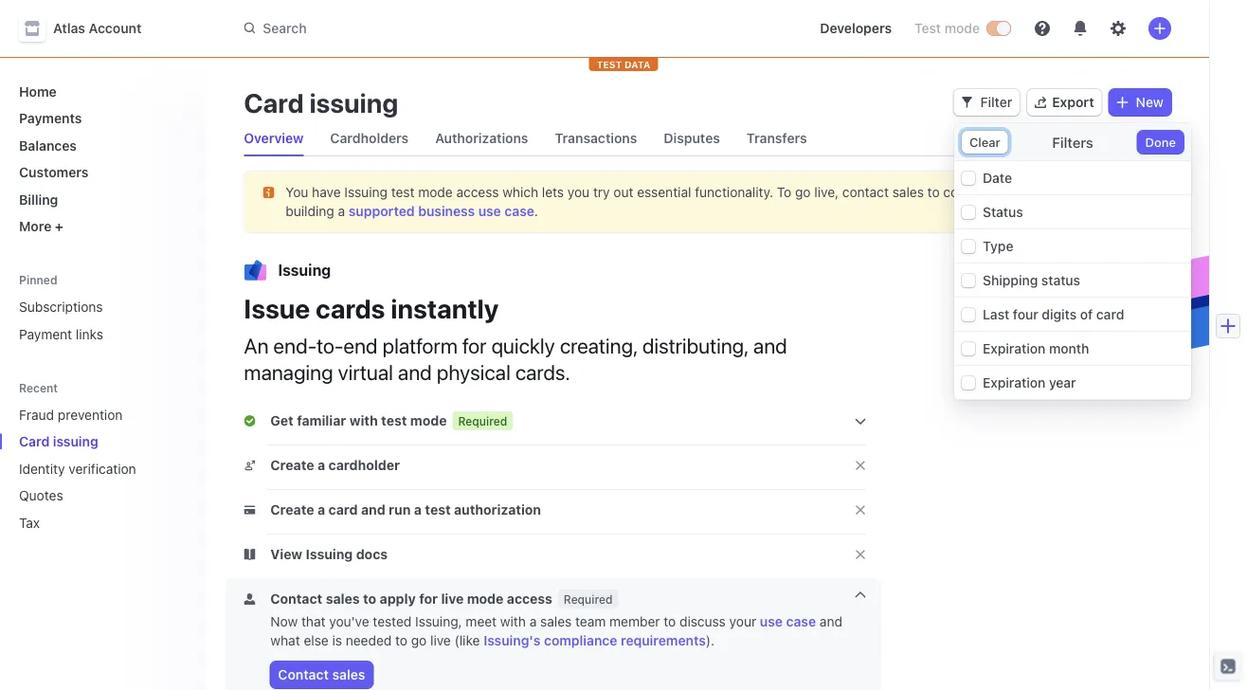 Task type: describe. For each thing, give the bounding box(es) containing it.
svg image for create a card and run a test authorization
[[244, 505, 255, 516]]

out
[[614, 184, 634, 200]]

pinned
[[19, 273, 57, 287]]

create a card and run a test authorization button
[[244, 501, 545, 520]]

overview
[[244, 130, 304, 146]]

sales up the compliance
[[541, 614, 572, 630]]

recent element
[[0, 399, 206, 538]]

developers
[[820, 20, 892, 36]]

expiration for expiration month
[[983, 341, 1046, 357]]

compliance
[[544, 633, 618, 649]]

svg image for filter
[[962, 97, 973, 108]]

).
[[706, 633, 715, 649]]

prevention
[[58, 407, 123, 422]]

transfers
[[747, 130, 808, 146]]

subscriptions
[[19, 299, 103, 315]]

0 vertical spatial card issuing
[[244, 87, 399, 118]]

svg image for get familiar with test mode
[[244, 415, 255, 427]]

balances link
[[11, 130, 191, 161]]

issuing,
[[415, 614, 462, 630]]

building
[[286, 203, 334, 219]]

payments link
[[11, 103, 191, 134]]

contact sales to apply for live mode access
[[271, 591, 553, 607]]

transfers link
[[739, 125, 815, 152]]

svg image for new
[[1118, 97, 1129, 108]]

view
[[271, 547, 303, 562]]

meet
[[466, 614, 497, 630]]

.
[[535, 203, 538, 219]]

required for contact sales to apply for live mode access
[[564, 593, 613, 606]]

recent
[[19, 381, 58, 394]]

to inside dropdown button
[[363, 591, 377, 607]]

payments
[[19, 110, 82, 126]]

search
[[263, 20, 307, 36]]

familiar
[[297, 413, 346, 429]]

new
[[1137, 94, 1164, 110]]

get familiar with test mode
[[271, 413, 447, 429]]

customers
[[19, 165, 89, 180]]

tax link
[[11, 507, 164, 538]]

fraud prevention
[[19, 407, 123, 422]]

issuing inside recent element
[[53, 434, 98, 449]]

else
[[304, 633, 329, 649]]

quickly
[[492, 333, 555, 357]]

1 horizontal spatial with
[[501, 614, 526, 630]]

create a cardholder button
[[244, 456, 404, 475]]

now that you've tested issuing, meet with a sales team member to discuss your use case
[[271, 614, 817, 630]]

more +
[[19, 219, 63, 234]]

contact for contact sales
[[1058, 194, 1108, 210]]

go inside and what else is needed to go live (like
[[411, 633, 427, 649]]

live inside and what else is needed to go live (like
[[431, 633, 451, 649]]

live inside dropdown button
[[441, 591, 464, 607]]

pinned element
[[11, 292, 191, 349]]

issuing inside dropdown button
[[306, 547, 353, 562]]

a inside you have issuing test mode access which lets you try out essential functionality. to go live, contact sales to confirm you're building a
[[338, 203, 345, 219]]

contact for contact sales to apply for live mode access
[[271, 591, 323, 607]]

svg image for view issuing docs
[[244, 549, 255, 560]]

+
[[55, 219, 63, 234]]

test
[[915, 20, 942, 36]]

instantly
[[391, 293, 499, 324]]

atlas account button
[[19, 15, 161, 42]]

mode inside you have issuing test mode access which lets you try out essential functionality. to go live, contact sales to confirm you're building a
[[418, 184, 453, 200]]

Search text field
[[233, 11, 767, 46]]

export
[[1053, 94, 1095, 110]]

run
[[389, 502, 411, 518]]

have
[[312, 184, 341, 200]]

filters
[[1053, 134, 1094, 151]]

identity verification link
[[11, 453, 164, 484]]

lets
[[542, 184, 564, 200]]

mode right test
[[945, 20, 980, 36]]

go inside you have issuing test mode access which lets you try out essential functionality. to go live, contact sales to confirm you're building a
[[796, 184, 811, 200]]

last
[[983, 307, 1010, 322]]

to inside you have issuing test mode access which lets you try out essential functionality. to go live, contact sales to confirm you're building a
[[928, 184, 940, 200]]

you're
[[994, 184, 1032, 200]]

supported
[[349, 203, 415, 219]]

use case link
[[760, 614, 817, 630]]

four
[[1014, 307, 1039, 322]]

create a cardholder
[[271, 458, 400, 473]]

clear
[[970, 135, 1001, 149]]

live,
[[815, 184, 839, 200]]

help image
[[1035, 21, 1051, 36]]

contact sales to apply for live mode access button
[[244, 590, 556, 609]]

overview link
[[236, 125, 311, 152]]

contact
[[843, 184, 889, 200]]

discuss
[[680, 614, 726, 630]]

last four digits of card
[[983, 307, 1125, 322]]

developers link
[[813, 13, 900, 44]]

create for create a card and run a test authorization
[[271, 502, 314, 518]]

verification
[[69, 461, 136, 476]]

pinned navigation links element
[[11, 265, 195, 349]]

test for issuing
[[391, 184, 415, 200]]

identity
[[19, 461, 65, 476]]

customers link
[[11, 157, 191, 188]]

test
[[597, 59, 622, 70]]

0 vertical spatial use
[[479, 203, 501, 219]]

tab list containing overview
[[236, 121, 1172, 156]]

quotes
[[19, 488, 63, 503]]

view issuing docs
[[271, 547, 388, 562]]

distributing,
[[643, 333, 749, 357]]

a down create a cardholder dropdown button
[[318, 502, 325, 518]]

card issuing inside recent element
[[19, 434, 98, 449]]

issuing inside you have issuing test mode access which lets you try out essential functionality. to go live, contact sales to confirm you're building a
[[345, 184, 388, 200]]

card issuing link
[[11, 426, 164, 457]]

expiration year
[[983, 375, 1077, 391]]

data
[[625, 59, 651, 70]]

apply
[[380, 591, 416, 607]]

expiration for expiration year
[[983, 375, 1046, 391]]

fraud
[[19, 407, 54, 422]]

confirm
[[944, 184, 991, 200]]

payment links
[[19, 326, 103, 342]]

test inside create a card and run a test authorization dropdown button
[[425, 502, 451, 518]]

expiration month
[[983, 341, 1090, 357]]

0 horizontal spatial case
[[505, 203, 535, 219]]

issue cards instantly an end-to-end platform for quickly creating, distributing, and managing virtual and physical cards.
[[244, 293, 788, 384]]

supported business use case .
[[349, 203, 538, 219]]



Task type: locate. For each thing, give the bounding box(es) containing it.
billing
[[19, 192, 58, 207]]

1 horizontal spatial card issuing
[[244, 87, 399, 118]]

0 horizontal spatial card
[[329, 502, 358, 518]]

expiration down 'expiration month' in the right of the page
[[983, 375, 1046, 391]]

svg image for contact sales to apply for live mode access
[[244, 594, 255, 605]]

cardholders
[[330, 130, 409, 146]]

0 horizontal spatial with
[[350, 413, 378, 429]]

needed
[[346, 633, 392, 649]]

a left cardholder
[[318, 458, 325, 473]]

authorization
[[454, 502, 541, 518]]

1 vertical spatial go
[[411, 633, 427, 649]]

for inside issue cards instantly an end-to-end platform for quickly creating, distributing, and managing virtual and physical cards.
[[463, 333, 487, 357]]

which
[[503, 184, 539, 200]]

svg image left the new
[[1118, 97, 1129, 108]]

card inside create a card and run a test authorization dropdown button
[[329, 502, 358, 518]]

test
[[391, 184, 415, 200], [381, 413, 407, 429], [425, 502, 451, 518]]

0 vertical spatial card
[[244, 87, 304, 118]]

required down physical
[[458, 414, 508, 428]]

settings image
[[1111, 21, 1126, 36]]

1 vertical spatial expiration
[[983, 375, 1046, 391]]

0 vertical spatial case
[[505, 203, 535, 219]]

1 vertical spatial create
[[271, 502, 314, 518]]

test mode
[[915, 20, 980, 36]]

2 create from the top
[[271, 502, 314, 518]]

a right run
[[414, 502, 422, 518]]

with
[[350, 413, 378, 429], [501, 614, 526, 630]]

create down "get"
[[271, 458, 314, 473]]

0 vertical spatial required
[[458, 414, 508, 428]]

0 horizontal spatial card issuing
[[19, 434, 98, 449]]

core navigation links element
[[11, 76, 191, 242]]

test inside you have issuing test mode access which lets you try out essential functionality. to go live, contact sales to confirm you're building a
[[391, 184, 415, 200]]

you've
[[329, 614, 369, 630]]

and right distributing,
[[754, 333, 788, 357]]

managing
[[244, 359, 333, 384]]

0 vertical spatial for
[[463, 333, 487, 357]]

authorizations
[[435, 130, 529, 146]]

svg image for create a cardholder
[[244, 460, 255, 471]]

supported business use case link
[[349, 203, 535, 219]]

card down create a cardholder
[[329, 502, 358, 518]]

go down issuing,
[[411, 633, 427, 649]]

for up issuing,
[[419, 591, 438, 607]]

svg image inside create a cardholder dropdown button
[[244, 460, 255, 471]]

1 vertical spatial card
[[19, 434, 50, 449]]

to
[[928, 184, 940, 200], [363, 591, 377, 607], [664, 614, 676, 630], [395, 633, 408, 649]]

2 vertical spatial contact
[[278, 667, 329, 683]]

a inside create a cardholder dropdown button
[[318, 458, 325, 473]]

balances
[[19, 137, 77, 153]]

a down have on the left top
[[338, 203, 345, 219]]

to down tested
[[395, 633, 408, 649]]

billing link
[[11, 184, 191, 215]]

year
[[1050, 375, 1077, 391]]

expiration down four
[[983, 341, 1046, 357]]

to-
[[317, 333, 344, 357]]

your
[[730, 614, 757, 630]]

to up requirements
[[664, 614, 676, 630]]

0 vertical spatial with
[[350, 413, 378, 429]]

1 horizontal spatial card
[[1097, 307, 1125, 322]]

1 vertical spatial with
[[501, 614, 526, 630]]

done
[[1146, 135, 1177, 149]]

status
[[983, 204, 1024, 220]]

svg image inside create a card and run a test authorization dropdown button
[[244, 505, 255, 516]]

sales inside toolbar
[[332, 667, 365, 683]]

0 vertical spatial live
[[441, 591, 464, 607]]

1 expiration from the top
[[983, 341, 1046, 357]]

access up now that you've tested issuing, meet with a sales team member to discuss your use case
[[507, 591, 553, 607]]

contact left the sales
[[1058, 194, 1108, 210]]

required up team
[[564, 593, 613, 606]]

issuing up identity verification
[[53, 434, 98, 449]]

create up view
[[271, 502, 314, 518]]

cards
[[316, 293, 385, 324]]

with right familiar
[[350, 413, 378, 429]]

issuing's
[[484, 633, 541, 649]]

case
[[505, 203, 535, 219], [787, 614, 817, 630]]

live down issuing,
[[431, 633, 451, 649]]

end
[[344, 333, 378, 357]]

atlas
[[53, 20, 85, 36]]

0 vertical spatial create
[[271, 458, 314, 473]]

case right your
[[787, 614, 817, 630]]

2 expiration from the top
[[983, 375, 1046, 391]]

contact inside dropdown button
[[271, 591, 323, 607]]

2 vertical spatial svg image
[[244, 549, 255, 560]]

live
[[441, 591, 464, 607], [431, 633, 451, 649]]

test up cardholder
[[381, 413, 407, 429]]

test data
[[597, 59, 651, 70]]

functionality.
[[695, 184, 774, 200]]

get
[[271, 413, 294, 429]]

contact
[[1058, 194, 1108, 210], [271, 591, 323, 607], [278, 667, 329, 683]]

1 horizontal spatial case
[[787, 614, 817, 630]]

you have issuing test mode access which lets you try out essential functionality. to go live, contact sales to confirm you're building a
[[286, 184, 1032, 219]]

issuing left docs
[[306, 547, 353, 562]]

what
[[271, 633, 300, 649]]

is
[[332, 633, 342, 649]]

case down which
[[505, 203, 535, 219]]

1 vertical spatial required
[[564, 593, 613, 606]]

now
[[271, 614, 298, 630]]

payment links link
[[11, 319, 191, 349]]

svg image up view issuing docs dropdown button
[[244, 505, 255, 516]]

1 vertical spatial card issuing
[[19, 434, 98, 449]]

0 vertical spatial contact
[[1058, 194, 1108, 210]]

with up 'issuing's'
[[501, 614, 526, 630]]

clear button
[[962, 131, 1009, 154]]

more
[[19, 219, 52, 234]]

card down "fraud"
[[19, 434, 50, 449]]

and left run
[[361, 502, 386, 518]]

transactions
[[555, 130, 638, 146]]

create for create a cardholder
[[271, 458, 314, 473]]

1 vertical spatial contact
[[271, 591, 323, 607]]

test up supported
[[391, 184, 415, 200]]

tested
[[373, 614, 412, 630]]

issuing up supported
[[345, 184, 388, 200]]

quotes link
[[11, 480, 164, 511]]

card issuing
[[244, 87, 399, 118], [19, 434, 98, 449]]

0 vertical spatial issuing
[[310, 87, 399, 118]]

to left apply
[[363, 591, 377, 607]]

test right run
[[425, 502, 451, 518]]

mode up meet
[[467, 591, 504, 607]]

1 vertical spatial card
[[329, 502, 358, 518]]

you
[[286, 184, 309, 200]]

test for with
[[381, 413, 407, 429]]

0 horizontal spatial issuing
[[53, 434, 98, 449]]

docs
[[356, 547, 388, 562]]

creating,
[[560, 333, 638, 357]]

authorizations link
[[428, 125, 536, 152]]

contact up now
[[271, 591, 323, 607]]

1 horizontal spatial use
[[760, 614, 783, 630]]

mode inside get familiar with test mode dropdown button
[[410, 413, 447, 429]]

sales right 'contact'
[[893, 184, 924, 200]]

0 vertical spatial issuing
[[345, 184, 388, 200]]

0 vertical spatial go
[[796, 184, 811, 200]]

svg image inside view issuing docs dropdown button
[[244, 549, 255, 560]]

a up 'issuing's'
[[530, 614, 537, 630]]

1 horizontal spatial required
[[564, 593, 613, 606]]

1 vertical spatial test
[[381, 413, 407, 429]]

0 vertical spatial svg image
[[1118, 97, 1129, 108]]

for inside dropdown button
[[419, 591, 438, 607]]

2 vertical spatial test
[[425, 502, 451, 518]]

mode up "supported business use case" link in the left top of the page
[[418, 184, 453, 200]]

issuing up issue on the left
[[278, 261, 331, 279]]

1 vertical spatial issuing
[[53, 434, 98, 449]]

contact sales
[[1058, 194, 1145, 210]]

required for get familiar with test mode
[[458, 414, 508, 428]]

1 horizontal spatial go
[[796, 184, 811, 200]]

0 horizontal spatial for
[[419, 591, 438, 607]]

access
[[457, 184, 499, 200], [507, 591, 553, 607]]

sales inside dropdown button
[[326, 591, 360, 607]]

sales down is
[[332, 667, 365, 683]]

access up 'business'
[[457, 184, 499, 200]]

1 horizontal spatial access
[[507, 591, 553, 607]]

home link
[[11, 76, 191, 107]]

2 vertical spatial issuing
[[306, 547, 353, 562]]

sales inside you have issuing test mode access which lets you try out essential functionality. to go live, contact sales to confirm you're building a
[[893, 184, 924, 200]]

end-
[[274, 333, 317, 357]]

card up overview
[[244, 87, 304, 118]]

svg image inside contact sales to apply for live mode access dropdown button
[[244, 594, 255, 605]]

tab list
[[236, 121, 1172, 156]]

access inside you have issuing test mode access which lets you try out essential functionality. to go live, contact sales to confirm you're building a
[[457, 184, 499, 200]]

0 vertical spatial card
[[1097, 307, 1125, 322]]

1 vertical spatial case
[[787, 614, 817, 630]]

card
[[1097, 307, 1125, 322], [329, 502, 358, 518]]

mode inside contact sales to apply for live mode access dropdown button
[[467, 591, 504, 607]]

and
[[754, 333, 788, 357], [398, 359, 432, 384], [361, 502, 386, 518], [820, 614, 843, 630]]

svg image inside the filter dropdown button
[[962, 97, 973, 108]]

and right use case link
[[820, 614, 843, 630]]

card inside recent element
[[19, 434, 50, 449]]

contact for contact sales
[[278, 667, 329, 683]]

contact sales toolbar
[[271, 662, 866, 688]]

use right your
[[760, 614, 783, 630]]

and what else is needed to go live (like
[[271, 614, 843, 649]]

an
[[244, 333, 269, 357]]

0 horizontal spatial card
[[19, 434, 50, 449]]

contact down the else
[[278, 667, 329, 683]]

contact inside toolbar
[[278, 667, 329, 683]]

svg image inside new link
[[1118, 97, 1129, 108]]

date
[[983, 170, 1013, 186]]

go right to
[[796, 184, 811, 200]]

svg image
[[962, 97, 973, 108], [263, 187, 274, 198], [244, 415, 255, 427], [244, 460, 255, 471], [244, 594, 255, 605]]

1 create from the top
[[271, 458, 314, 473]]

issuing's compliance requirements ).
[[484, 633, 715, 649]]

sales
[[893, 184, 924, 200], [326, 591, 360, 607], [541, 614, 572, 630], [332, 667, 365, 683]]

mode down physical
[[410, 413, 447, 429]]

0 vertical spatial access
[[457, 184, 499, 200]]

1 vertical spatial for
[[419, 591, 438, 607]]

access inside dropdown button
[[507, 591, 553, 607]]

0 horizontal spatial access
[[457, 184, 499, 200]]

1 vertical spatial use
[[760, 614, 783, 630]]

Search search field
[[233, 11, 767, 46]]

disputes link
[[656, 125, 728, 152]]

physical
[[437, 359, 511, 384]]

atlas account
[[53, 20, 142, 36]]

1 vertical spatial svg image
[[244, 505, 255, 516]]

create a card and run a test authorization
[[271, 502, 541, 518]]

issue
[[244, 293, 310, 324]]

1 horizontal spatial for
[[463, 333, 487, 357]]

use right 'business'
[[479, 203, 501, 219]]

1 vertical spatial live
[[431, 633, 451, 649]]

svg image
[[1118, 97, 1129, 108], [244, 505, 255, 516], [244, 549, 255, 560]]

to left confirm
[[928, 184, 940, 200]]

1 horizontal spatial card
[[244, 87, 304, 118]]

with inside dropdown button
[[350, 413, 378, 429]]

issuing's compliance requirements link
[[484, 633, 706, 649]]

use
[[479, 203, 501, 219], [760, 614, 783, 630]]

team
[[576, 614, 606, 630]]

svg image left view
[[244, 549, 255, 560]]

0 horizontal spatial go
[[411, 633, 427, 649]]

0 horizontal spatial required
[[458, 414, 508, 428]]

expiration
[[983, 341, 1046, 357], [983, 375, 1046, 391]]

0 vertical spatial test
[[391, 184, 415, 200]]

test inside get familiar with test mode dropdown button
[[381, 413, 407, 429]]

and inside and what else is needed to go live (like
[[820, 614, 843, 630]]

required
[[458, 414, 508, 428], [564, 593, 613, 606]]

0 vertical spatial expiration
[[983, 341, 1046, 357]]

to inside and what else is needed to go live (like
[[395, 633, 408, 649]]

1 horizontal spatial issuing
[[310, 87, 399, 118]]

transactions link
[[548, 125, 645, 152]]

and down platform on the left of page
[[398, 359, 432, 384]]

contact sales
[[278, 667, 365, 683]]

issuing up cardholders
[[310, 87, 399, 118]]

1 vertical spatial access
[[507, 591, 553, 607]]

cardholder
[[329, 458, 400, 473]]

for up physical
[[463, 333, 487, 357]]

card issuing up overview
[[244, 87, 399, 118]]

1 vertical spatial issuing
[[278, 261, 331, 279]]

issuing
[[310, 87, 399, 118], [53, 434, 98, 449]]

a
[[338, 203, 345, 219], [318, 458, 325, 473], [318, 502, 325, 518], [414, 502, 422, 518], [530, 614, 537, 630]]

platform
[[383, 333, 458, 357]]

issuing
[[345, 184, 388, 200], [278, 261, 331, 279], [306, 547, 353, 562]]

recent navigation links element
[[0, 372, 206, 538]]

fraud prevention link
[[11, 399, 164, 430]]

card issuing down fraud prevention
[[19, 434, 98, 449]]

0 horizontal spatial use
[[479, 203, 501, 219]]

svg image inside get familiar with test mode dropdown button
[[244, 415, 255, 427]]

live up issuing,
[[441, 591, 464, 607]]

and inside dropdown button
[[361, 502, 386, 518]]

card right 'of'
[[1097, 307, 1125, 322]]

for
[[463, 333, 487, 357], [419, 591, 438, 607]]

sales up you've
[[326, 591, 360, 607]]



Task type: vqa. For each thing, say whether or not it's contained in the screenshot.
bottom the live
yes



